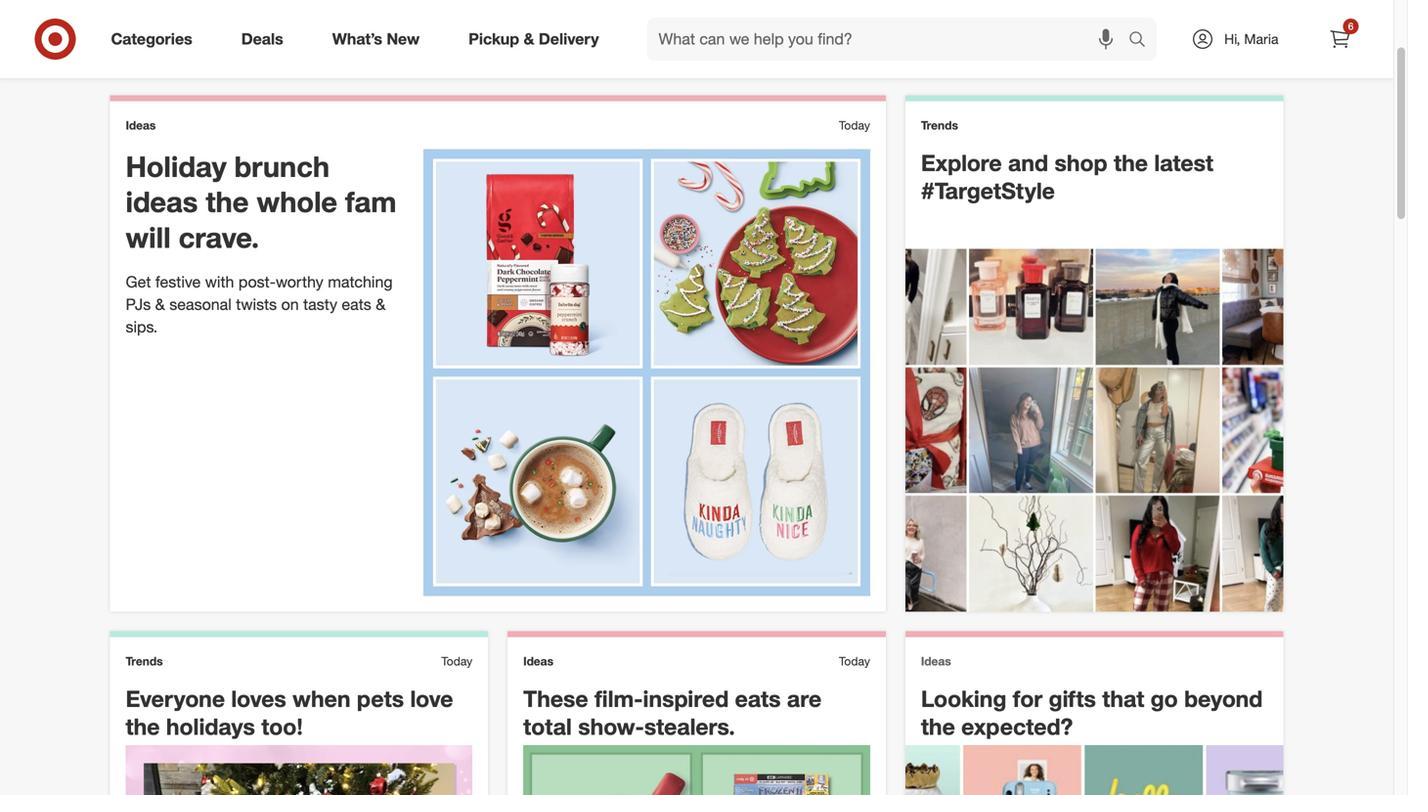 Task type: describe. For each thing, give the bounding box(es) containing it.
6 link
[[1319, 18, 1362, 61]]

these
[[523, 685, 588, 713]]

what's new
[[332, 29, 420, 48]]

too!
[[261, 713, 303, 741]]

delivery
[[539, 29, 599, 48]]

tasty
[[303, 295, 337, 314]]

target link
[[650, 19, 693, 38]]

show-
[[578, 713, 645, 741]]

what's new link
[[316, 18, 444, 61]]

holiday brunch ideas the whole fam will crave. image
[[424, 149, 870, 596]]

ideas for these film-inspired eats are total show-stealers. image
[[523, 654, 554, 668]]

festive
[[155, 273, 201, 292]]

2 horizontal spatial &
[[524, 29, 535, 48]]

eats inside these film-inspired eats are total show-stealers.
[[735, 685, 781, 713]]

sips.
[[126, 317, 158, 336]]

crave.
[[179, 220, 259, 255]]

deals link
[[225, 18, 308, 61]]

pets
[[357, 685, 404, 713]]

get
[[126, 273, 151, 292]]

holiday
[[126, 149, 227, 184]]

worthy
[[276, 273, 324, 292]]

seasonal
[[169, 295, 232, 314]]

the inside the explore and shop the latest #targetstyle
[[1114, 149, 1148, 177]]

hi,
[[1225, 30, 1241, 47]]

fam
[[345, 185, 397, 219]]

are
[[787, 685, 822, 713]]

total
[[523, 713, 572, 741]]

loves
[[231, 685, 286, 713]]

love
[[410, 685, 453, 713]]

latest
[[1155, 149, 1214, 177]]

with
[[205, 273, 234, 292]]

twists
[[236, 295, 277, 314]]

whole
[[257, 185, 337, 219]]

beyond
[[1185, 685, 1263, 713]]

explore and shop the latest #targetstyle
[[921, 149, 1214, 205]]

matching
[[328, 273, 393, 292]]

What can we help you find? suggestions appear below search field
[[647, 18, 1134, 61]]

categories link
[[94, 18, 217, 61]]

target
[[650, 19, 693, 38]]

today for these film-inspired eats are total show-stealers.
[[839, 654, 870, 668]]

the inside 'holiday brunch ideas the whole fam will crave.'
[[206, 185, 249, 219]]

the inside looking for gifts that go beyond the expected?
[[921, 713, 955, 741]]

2 horizontal spatial ideas
[[921, 654, 951, 668]]

new
[[387, 29, 420, 48]]

pickup & delivery link
[[452, 18, 624, 61]]

pjs
[[126, 295, 151, 314]]

ideas for holiday brunch ideas the whole fam will crave. image
[[126, 118, 156, 132]]

when
[[293, 685, 351, 713]]

shop
[[1055, 149, 1108, 177]]



Task type: locate. For each thing, give the bounding box(es) containing it.
the inside everyone loves when pets love the holidays too!
[[126, 713, 160, 741]]

holidays
[[166, 713, 255, 741]]

1 horizontal spatial &
[[376, 295, 386, 314]]

& right pickup
[[524, 29, 535, 48]]

the up crave.
[[206, 185, 249, 219]]

trends up explore
[[921, 118, 959, 132]]

these film-inspired eats are total show-stealers. image
[[523, 745, 870, 795]]

get festive with post-worthy matching pjs & seasonal twists on tasty eats & sips.
[[126, 273, 393, 336]]

today
[[839, 118, 870, 132], [442, 654, 473, 668], [839, 654, 870, 668]]

6
[[1349, 20, 1354, 32]]

the right shop
[[1114, 149, 1148, 177]]

&
[[524, 29, 535, 48], [155, 295, 165, 314], [376, 295, 386, 314]]

looking for gifts that go beyond the expected?
[[921, 685, 1263, 741]]

0 horizontal spatial trends
[[126, 654, 163, 668]]

eats down matching
[[342, 295, 372, 314]]

0 vertical spatial eats
[[342, 295, 372, 314]]

trends
[[921, 118, 959, 132], [126, 654, 163, 668]]

search
[[1120, 31, 1167, 50]]

what's
[[332, 29, 382, 48]]

explore
[[921, 149, 1002, 177]]

everyone
[[126, 685, 225, 713]]

0 horizontal spatial &
[[155, 295, 165, 314]]

on
[[281, 295, 299, 314]]

eats left are
[[735, 685, 781, 713]]

and
[[1009, 149, 1049, 177]]

everyone loves when pets love the holidays too!
[[126, 685, 453, 741]]

ideas up holiday at left top
[[126, 118, 156, 132]]

0 vertical spatial trends
[[921, 118, 959, 132]]

1 horizontal spatial eats
[[735, 685, 781, 713]]

1 horizontal spatial ideas
[[523, 654, 554, 668]]

ideas up looking
[[921, 654, 951, 668]]

pickup & delivery
[[469, 29, 599, 48]]

eats
[[342, 295, 372, 314], [735, 685, 781, 713]]

target / finds
[[650, 19, 744, 38]]

inspired
[[643, 685, 729, 713]]

0 horizontal spatial ideas
[[126, 118, 156, 132]]

1 horizontal spatial trends
[[921, 118, 959, 132]]

ideas
[[126, 118, 156, 132], [523, 654, 554, 668], [921, 654, 951, 668]]

0 horizontal spatial eats
[[342, 295, 372, 314]]

go
[[1151, 685, 1178, 713]]

expected?
[[962, 713, 1073, 741]]

trends up everyone
[[126, 654, 163, 668]]

maria
[[1245, 30, 1279, 47]]

brunch
[[234, 149, 330, 184]]

the down looking
[[921, 713, 955, 741]]

holiday brunch ideas the whole fam will crave.
[[126, 149, 397, 255]]

eats inside get festive with post-worthy matching pjs & seasonal twists on tasty eats & sips.
[[342, 295, 372, 314]]

ideas up these
[[523, 654, 554, 668]]

search button
[[1120, 18, 1167, 65]]

deals
[[241, 29, 283, 48]]

1 vertical spatial eats
[[735, 685, 781, 713]]

/
[[697, 19, 702, 38]]

pickup
[[469, 29, 519, 48]]

finds
[[706, 19, 744, 38]]

1 vertical spatial trends
[[126, 654, 163, 668]]

collage of gift ideas image
[[906, 745, 1284, 795]]

film-
[[595, 685, 643, 713]]

these film-inspired eats are total show-stealers.
[[523, 685, 822, 741]]

that
[[1103, 685, 1145, 713]]

#targetstyle
[[921, 177, 1055, 205]]

collage of people showing off their #targetstyle image
[[906, 249, 1284, 612]]

the
[[1114, 149, 1148, 177], [206, 185, 249, 219], [126, 713, 160, 741], [921, 713, 955, 741]]

& down matching
[[376, 295, 386, 314]]

for
[[1013, 685, 1043, 713]]

hi, maria
[[1225, 30, 1279, 47]]

ideas
[[126, 185, 198, 219]]

everyone loves when pets love the holidays too! image
[[126, 745, 473, 795]]

& right pjs
[[155, 295, 165, 314]]

looking
[[921, 685, 1007, 713]]

the down everyone
[[126, 713, 160, 741]]

will
[[126, 220, 171, 255]]

gifts
[[1049, 685, 1096, 713]]

today for everyone loves when pets love the holidays too!
[[442, 654, 473, 668]]

post-
[[239, 273, 276, 292]]

stealers.
[[645, 713, 735, 741]]

categories
[[111, 29, 192, 48]]



Task type: vqa. For each thing, say whether or not it's contained in the screenshot.
What can we help you find? suggestions appear below SEARCH BOX
yes



